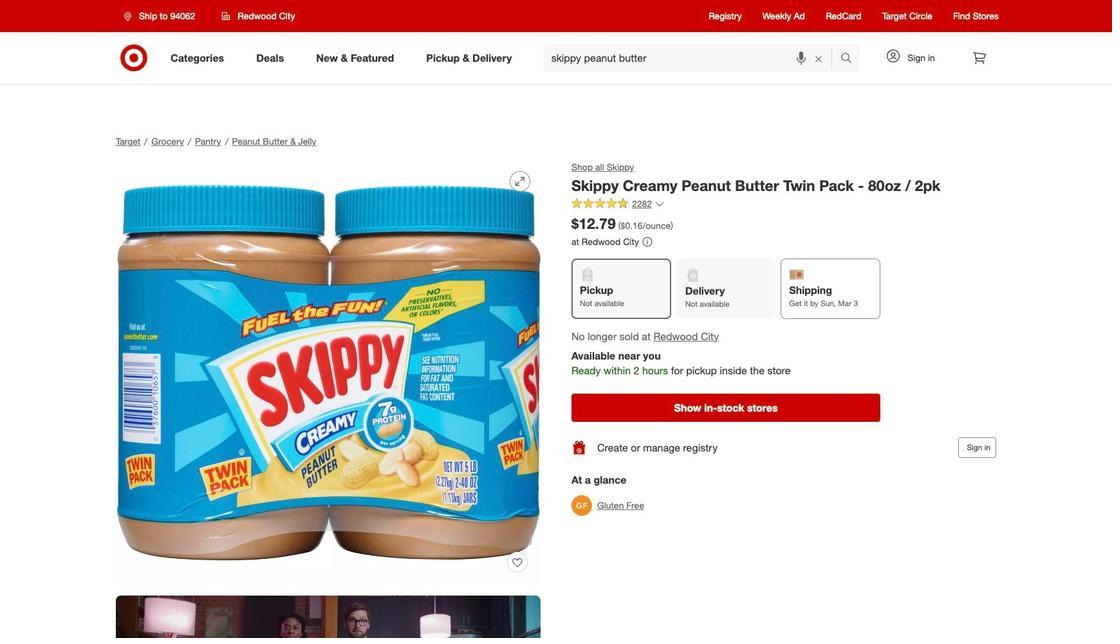 Task type: describe. For each thing, give the bounding box(es) containing it.
skippy creamy peanut butter twin pack - 80oz / 2pk, 1 of 12 image
[[116, 161, 541, 586]]



Task type: vqa. For each thing, say whether or not it's contained in the screenshot.
Image Gallery "element"
yes



Task type: locate. For each thing, give the bounding box(es) containing it.
What can we help you find? suggestions appear below search field
[[544, 44, 844, 72]]

image gallery element
[[116, 161, 541, 639]]



